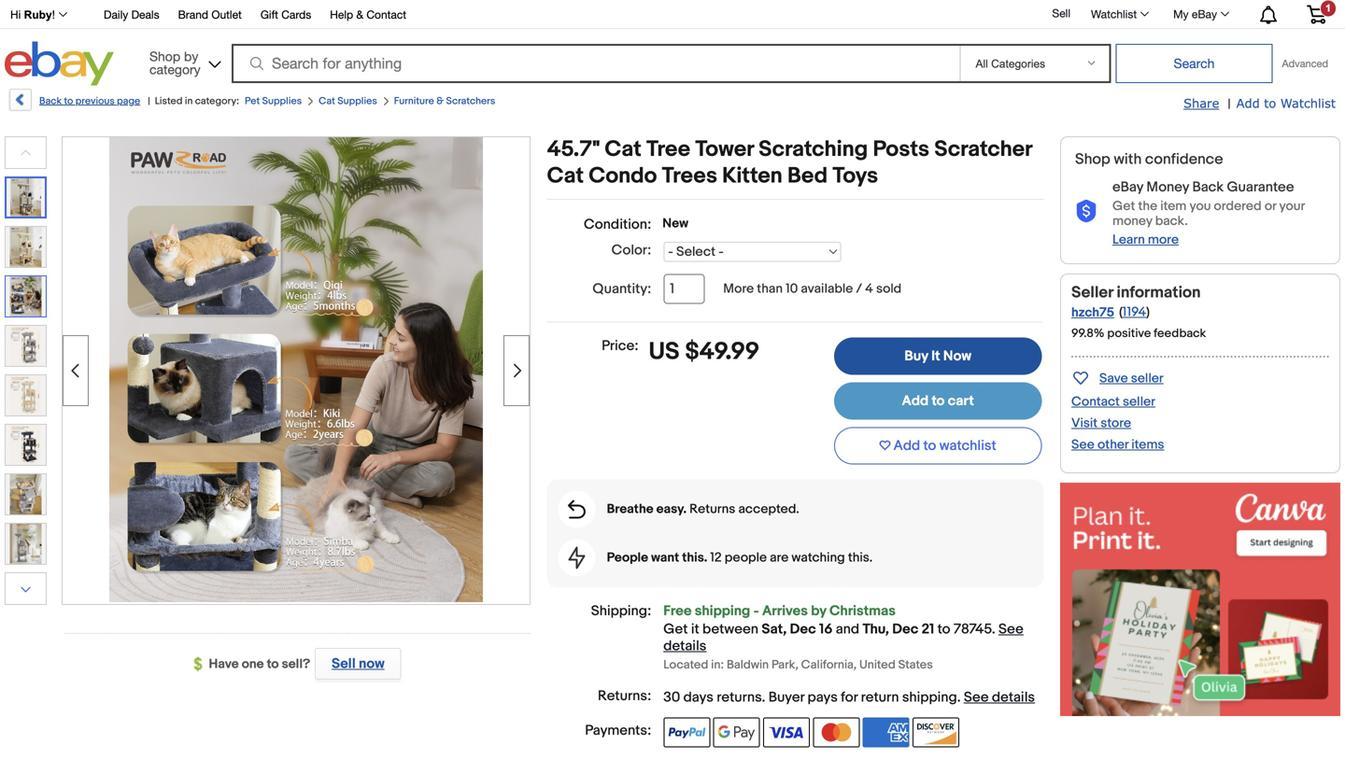 Task type: locate. For each thing, give the bounding box(es) containing it.
back left previous
[[39, 95, 62, 107]]

0 horizontal spatial get
[[664, 621, 688, 638]]

1
[[1326, 2, 1332, 14]]

1 this. from the left
[[682, 550, 708, 566]]

| right share button
[[1228, 96, 1231, 112]]

your
[[1280, 199, 1305, 214]]

accepted.
[[739, 502, 800, 518]]

)
[[1147, 305, 1150, 320]]

color
[[612, 242, 648, 259]]

0 vertical spatial see
[[1072, 437, 1095, 453]]

by down "brand"
[[184, 49, 198, 64]]

add down the buy
[[902, 393, 929, 410]]

0 vertical spatial contact
[[367, 8, 407, 21]]

located in: baldwin park, california, united states
[[664, 658, 933, 673]]

cat left 'condo'
[[547, 163, 584, 190]]

cat right pet supplies
[[319, 95, 335, 107]]

hzch75
[[1072, 305, 1115, 321]]

shop by category banner
[[0, 0, 1341, 91]]

2 horizontal spatial see
[[1072, 437, 1095, 453]]

1 vertical spatial ebay
[[1113, 179, 1144, 196]]

2 vertical spatial with details__icon image
[[569, 547, 586, 570]]

items
[[1132, 437, 1165, 453]]

none submit inside shop by category banner
[[1116, 44, 1273, 83]]

get inside ebay money back guarantee get the item you ordered or your money back. learn more
[[1113, 199, 1136, 214]]

shop with confidence
[[1076, 150, 1224, 169]]

0 horizontal spatial cat
[[319, 95, 335, 107]]

sell now
[[332, 656, 385, 673]]

0 horizontal spatial supplies
[[262, 95, 302, 107]]

pet
[[245, 95, 260, 107]]

& inside account navigation
[[356, 8, 364, 21]]

payments:
[[585, 723, 652, 740]]

money
[[1147, 179, 1190, 196]]

0 vertical spatial details
[[664, 638, 707, 655]]

picture 7 of 29 image
[[6, 475, 46, 515]]

sell left "watchlist" link in the top of the page
[[1053, 7, 1071, 20]]

0 horizontal spatial details
[[664, 638, 707, 655]]

2 vertical spatial add
[[894, 438, 921, 455]]

my
[[1174, 7, 1189, 21]]

to right one
[[267, 657, 279, 673]]

or
[[1265, 199, 1277, 214]]

0 horizontal spatial shipping
[[695, 603, 751, 620]]

with details__icon image for breathe easy.
[[568, 500, 586, 519]]

supplies right pet
[[262, 95, 302, 107]]

10
[[786, 281, 798, 297]]

seller
[[1072, 283, 1114, 303]]

see details link
[[664, 621, 1024, 655], [964, 690, 1035, 706]]

get left the
[[1113, 199, 1136, 214]]

see down the visit
[[1072, 437, 1095, 453]]

watching
[[792, 550, 845, 566]]

0 vertical spatial back
[[39, 95, 62, 107]]

watchlist
[[1091, 7, 1137, 21], [1281, 96, 1336, 110]]

discover image
[[913, 718, 960, 748]]

add down add to cart link
[[894, 438, 921, 455]]

watchlist down the advanced link
[[1281, 96, 1336, 110]]

add right "share"
[[1237, 96, 1260, 110]]

0 vertical spatial add
[[1237, 96, 1260, 110]]

contact seller link
[[1072, 394, 1156, 410]]

0 vertical spatial watchlist
[[1091, 7, 1137, 21]]

1 horizontal spatial get
[[1113, 199, 1136, 214]]

45.7"
[[547, 136, 600, 163]]

with details__icon image
[[1076, 200, 1098, 224], [568, 500, 586, 519], [569, 547, 586, 570]]

than
[[757, 281, 783, 297]]

are
[[770, 550, 789, 566]]

details
[[664, 638, 707, 655], [992, 690, 1035, 706]]

brand outlet
[[178, 8, 242, 21]]

ebay inside account navigation
[[1192, 7, 1218, 21]]

shop left with
[[1076, 150, 1111, 169]]

.
[[992, 621, 996, 638], [762, 690, 766, 706], [958, 690, 961, 706]]

supplies left furniture
[[338, 95, 377, 107]]

1 supplies from the left
[[262, 95, 302, 107]]

back up you
[[1193, 179, 1224, 196]]

1 vertical spatial sell
[[332, 656, 356, 673]]

1 vertical spatial seller
[[1123, 394, 1156, 410]]

outlet
[[212, 8, 242, 21]]

0 horizontal spatial contact
[[367, 8, 407, 21]]

contact up visit store link
[[1072, 394, 1120, 410]]

contact right help
[[367, 8, 407, 21]]

1 horizontal spatial &
[[437, 95, 444, 107]]

get
[[1113, 199, 1136, 214], [664, 621, 688, 638]]

0 horizontal spatial see
[[964, 690, 989, 706]]

1 horizontal spatial supplies
[[338, 95, 377, 107]]

toys
[[833, 163, 879, 190]]

price:
[[602, 338, 639, 355]]

shop by category button
[[141, 42, 225, 82]]

0 horizontal spatial this.
[[682, 550, 708, 566]]

& right help
[[356, 8, 364, 21]]

see right 78745
[[999, 621, 1024, 638]]

information
[[1117, 283, 1201, 303]]

0 vertical spatial seller
[[1131, 371, 1164, 387]]

0 horizontal spatial ebay
[[1113, 179, 1144, 196]]

by up 16
[[811, 603, 827, 620]]

now
[[359, 656, 385, 673]]

seller inside button
[[1131, 371, 1164, 387]]

shipping down states
[[902, 690, 958, 706]]

supplies
[[262, 95, 302, 107], [338, 95, 377, 107]]

to down the advanced link
[[1264, 96, 1277, 110]]

condo
[[589, 163, 657, 190]]

with details__icon image left people
[[569, 547, 586, 570]]

1 horizontal spatial cat
[[547, 163, 584, 190]]

1 vertical spatial shipping
[[902, 690, 958, 706]]

0 vertical spatial &
[[356, 8, 364, 21]]

get down free
[[664, 621, 688, 638]]

shop by category
[[149, 49, 201, 77]]

1 horizontal spatial contact
[[1072, 394, 1120, 410]]

1 horizontal spatial |
[[1228, 96, 1231, 112]]

gift cards link
[[261, 5, 311, 26]]

1 horizontal spatial this.
[[848, 550, 873, 566]]

Quantity: text field
[[664, 274, 705, 304]]

1 horizontal spatial by
[[811, 603, 827, 620]]

1 horizontal spatial ebay
[[1192, 7, 1218, 21]]

this. left 12 on the bottom right of page
[[682, 550, 708, 566]]

1 vertical spatial add
[[902, 393, 929, 410]]

1 vertical spatial contact
[[1072, 394, 1120, 410]]

shop for shop by category
[[149, 49, 180, 64]]

see details link down 78745
[[964, 690, 1035, 706]]

to left previous
[[64, 95, 73, 107]]

states
[[899, 658, 933, 673]]

0 horizontal spatial shop
[[149, 49, 180, 64]]

0 horizontal spatial &
[[356, 8, 364, 21]]

1 dec from the left
[[790, 621, 816, 638]]

dec
[[790, 621, 816, 638], [893, 621, 919, 638]]

1 vertical spatial shop
[[1076, 150, 1111, 169]]

paypal credit image
[[664, 759, 761, 760]]

0 horizontal spatial sell
[[332, 656, 356, 673]]

with details__icon image left breathe
[[568, 500, 586, 519]]

hi
[[10, 8, 21, 21]]

this. right watching
[[848, 550, 873, 566]]

add to cart link
[[834, 383, 1042, 420]]

get inside us $49.99 main content
[[664, 621, 688, 638]]

this.
[[682, 550, 708, 566], [848, 550, 873, 566]]

confidence
[[1146, 150, 1224, 169]]

| left listed
[[148, 95, 150, 107]]

picture 6 of 29 image
[[6, 425, 46, 465]]

0 vertical spatial shop
[[149, 49, 180, 64]]

the
[[1139, 199, 1158, 214]]

1 horizontal spatial back
[[1193, 179, 1224, 196]]

0 vertical spatial by
[[184, 49, 198, 64]]

shop
[[149, 49, 180, 64], [1076, 150, 1111, 169]]

cat left tree
[[605, 136, 642, 163]]

see other items link
[[1072, 437, 1165, 453]]

dec left 16
[[790, 621, 816, 638]]

to inside button
[[924, 438, 937, 455]]

tree
[[647, 136, 691, 163]]

visa image
[[763, 718, 810, 748]]

ebay up the
[[1113, 179, 1144, 196]]

hi ruby !
[[10, 8, 55, 21]]

0 horizontal spatial dec
[[790, 621, 816, 638]]

0 horizontal spatial by
[[184, 49, 198, 64]]

contact inside account navigation
[[367, 8, 407, 21]]

seller
[[1131, 371, 1164, 387], [1123, 394, 1156, 410]]

by inside shop by category
[[184, 49, 198, 64]]

with details__icon image for ebay money back guarantee
[[1076, 200, 1098, 224]]

0 vertical spatial ebay
[[1192, 7, 1218, 21]]

to left cart
[[932, 393, 945, 410]]

1 horizontal spatial see
[[999, 621, 1024, 638]]

&
[[356, 8, 364, 21], [437, 95, 444, 107]]

now
[[944, 348, 972, 365]]

0 vertical spatial with details__icon image
[[1076, 200, 1098, 224]]

watchlist right sell link
[[1091, 7, 1137, 21]]

1 horizontal spatial dec
[[893, 621, 919, 638]]

16
[[819, 621, 833, 638]]

with details__icon image left 'money'
[[1076, 200, 1098, 224]]

buyer
[[769, 690, 805, 706]]

sell for sell
[[1053, 7, 1071, 20]]

0 horizontal spatial |
[[148, 95, 150, 107]]

picture 1 of 29 image
[[7, 178, 45, 217]]

to left watchlist
[[924, 438, 937, 455]]

1 vertical spatial with details__icon image
[[568, 500, 586, 519]]

kitten
[[722, 163, 783, 190]]

add inside button
[[894, 438, 921, 455]]

& right furniture
[[437, 95, 444, 107]]

picture 8 of 29 image
[[6, 524, 46, 564]]

shipping:
[[591, 603, 652, 620]]

$49.99
[[685, 338, 760, 367]]

seller down save seller
[[1123, 394, 1156, 410]]

people
[[607, 550, 648, 566]]

contact inside the contact seller visit store see other items
[[1072, 394, 1120, 410]]

1 horizontal spatial sell
[[1053, 7, 1071, 20]]

get it between sat, dec 16 and thu, dec 21 to 78745 .
[[664, 621, 999, 638]]

see down 78745
[[964, 690, 989, 706]]

ebay money back guarantee get the item you ordered or your money back. learn more
[[1113, 179, 1305, 248]]

cards
[[282, 8, 311, 21]]

by inside us $49.99 main content
[[811, 603, 827, 620]]

sell
[[1053, 7, 1071, 20], [332, 656, 356, 673]]

shop for shop with confidence
[[1076, 150, 1111, 169]]

shop inside shop by category
[[149, 49, 180, 64]]

park,
[[772, 658, 799, 673]]

share button
[[1184, 95, 1220, 112]]

1 vertical spatial see
[[999, 621, 1024, 638]]

ordered
[[1214, 199, 1262, 214]]

1 vertical spatial by
[[811, 603, 827, 620]]

category
[[149, 62, 201, 77]]

1 vertical spatial details
[[992, 690, 1035, 706]]

0 horizontal spatial watchlist
[[1091, 7, 1137, 21]]

1 horizontal spatial details
[[992, 690, 1035, 706]]

to right the 21
[[938, 621, 951, 638]]

brand
[[178, 8, 208, 21]]

1 horizontal spatial shop
[[1076, 150, 1111, 169]]

ebay right my
[[1192, 7, 1218, 21]]

back inside ebay money back guarantee get the item you ordered or your money back. learn more
[[1193, 179, 1224, 196]]

cat
[[319, 95, 335, 107], [605, 136, 642, 163], [547, 163, 584, 190]]

1 horizontal spatial watchlist
[[1281, 96, 1336, 110]]

positive
[[1108, 327, 1151, 341]]

contact seller visit store see other items
[[1072, 394, 1165, 453]]

see details link up california,
[[664, 621, 1024, 655]]

dec left the 21
[[893, 621, 919, 638]]

& for help
[[356, 8, 364, 21]]

shop up listed
[[149, 49, 180, 64]]

45.7" cat tree tower scratching posts scratcher cat condo trees kitten bed toys - picture 3 of 29 image
[[109, 135, 483, 602]]

contact
[[367, 8, 407, 21], [1072, 394, 1120, 410]]

returns
[[717, 690, 762, 706]]

1 vertical spatial watchlist
[[1281, 96, 1336, 110]]

sell inside account navigation
[[1053, 7, 1071, 20]]

1 vertical spatial get
[[664, 621, 688, 638]]

seller right save
[[1131, 371, 1164, 387]]

Search for anything text field
[[234, 46, 956, 81]]

condition:
[[584, 216, 652, 233]]

sell left now
[[332, 656, 356, 673]]

other
[[1098, 437, 1129, 453]]

picture 4 of 29 image
[[6, 326, 46, 366]]

ebay
[[1192, 7, 1218, 21], [1113, 179, 1144, 196]]

0 vertical spatial sell
[[1053, 7, 1071, 20]]

ebay inside ebay money back guarantee get the item you ordered or your money back. learn more
[[1113, 179, 1144, 196]]

1 vertical spatial &
[[437, 95, 444, 107]]

cat supplies
[[319, 95, 377, 107]]

2 supplies from the left
[[338, 95, 377, 107]]

0 vertical spatial get
[[1113, 199, 1136, 214]]

1 horizontal spatial shipping
[[902, 690, 958, 706]]

0 vertical spatial shipping
[[695, 603, 751, 620]]

seller inside the contact seller visit store see other items
[[1123, 394, 1156, 410]]

gift cards
[[261, 8, 311, 21]]

visit
[[1072, 416, 1098, 432]]

shipping up between
[[695, 603, 751, 620]]

. up discover image
[[958, 690, 961, 706]]

None submit
[[1116, 44, 1273, 83]]

1 vertical spatial back
[[1193, 179, 1224, 196]]

cart
[[948, 393, 974, 410]]

. left buyer
[[762, 690, 766, 706]]

. right the 21
[[992, 621, 996, 638]]

watchlist inside account navigation
[[1091, 7, 1137, 21]]

visit store link
[[1072, 416, 1132, 432]]

2 vertical spatial see
[[964, 690, 989, 706]]



Task type: vqa. For each thing, say whether or not it's contained in the screenshot.
Live in Live At Complexcon With Cassius Marsh X Iamretro
no



Task type: describe. For each thing, give the bounding box(es) containing it.
seller for contact
[[1123, 394, 1156, 410]]

furniture
[[394, 95, 434, 107]]

free
[[664, 603, 692, 620]]

buy it now link
[[834, 338, 1042, 375]]

google pay image
[[714, 718, 760, 748]]

21
[[922, 621, 935, 638]]

posts
[[873, 136, 930, 163]]

sell for sell now
[[332, 656, 356, 673]]

advanced
[[1282, 57, 1329, 70]]

add for add to watchlist
[[894, 438, 921, 455]]

add to cart
[[902, 393, 974, 410]]

add to watchlist link
[[1237, 95, 1336, 112]]

watchlist link
[[1081, 3, 1158, 25]]

available
[[801, 281, 853, 297]]

daily deals link
[[104, 5, 159, 26]]

new
[[663, 216, 689, 232]]

details inside see details
[[664, 638, 707, 655]]

dollar sign image
[[194, 658, 209, 673]]

listed
[[155, 95, 183, 107]]

seller for save
[[1131, 371, 1164, 387]]

1 link
[[1296, 0, 1338, 27]]

people
[[725, 550, 767, 566]]

us
[[649, 338, 680, 367]]

sell now link
[[310, 648, 401, 680]]

to inside share | add to watchlist
[[1264, 96, 1277, 110]]

you
[[1190, 199, 1211, 214]]

master card image
[[813, 718, 860, 748]]

cat supplies link
[[319, 95, 377, 107]]

2 this. from the left
[[848, 550, 873, 566]]

trees
[[662, 163, 718, 190]]

days
[[684, 690, 714, 706]]

daily
[[104, 8, 128, 21]]

see details
[[664, 621, 1024, 655]]

watchlist inside share | add to watchlist
[[1281, 96, 1336, 110]]

see inside see details
[[999, 621, 1024, 638]]

store
[[1101, 416, 1132, 432]]

buy it now
[[905, 348, 972, 365]]

have one to sell?
[[209, 657, 310, 673]]

account navigation
[[0, 0, 1341, 29]]

1 vertical spatial see details link
[[964, 690, 1035, 706]]

us $49.99 main content
[[547, 136, 1044, 760]]

add for add to cart
[[902, 393, 929, 410]]

hzch75 link
[[1072, 305, 1115, 321]]

furniture & scratchers
[[394, 95, 495, 107]]

advanced link
[[1273, 45, 1338, 82]]

scratcher
[[935, 136, 1032, 163]]

add to watchlist button
[[834, 428, 1042, 465]]

4
[[866, 281, 874, 297]]

2 dec from the left
[[893, 621, 919, 638]]

feedback
[[1154, 327, 1207, 341]]

more
[[1148, 232, 1179, 248]]

picture 2 of 29 image
[[6, 227, 46, 267]]

paypal image
[[664, 718, 710, 748]]

0 horizontal spatial .
[[762, 690, 766, 706]]

have
[[209, 657, 239, 673]]

breathe easy. returns accepted.
[[607, 502, 800, 518]]

thu,
[[863, 621, 889, 638]]

scratchers
[[446, 95, 495, 107]]

2 horizontal spatial cat
[[605, 136, 642, 163]]

brand outlet link
[[178, 5, 242, 26]]

easy.
[[657, 502, 687, 518]]

previous
[[75, 95, 115, 107]]

located
[[664, 658, 709, 673]]

want
[[651, 550, 679, 566]]

quantity:
[[593, 281, 652, 298]]

pet supplies link
[[245, 95, 302, 107]]

supplies for cat supplies
[[338, 95, 377, 107]]

baldwin
[[727, 658, 769, 673]]

save seller
[[1100, 371, 1164, 387]]

sold
[[876, 281, 902, 297]]

sell?
[[282, 657, 310, 673]]

| listed in category:
[[148, 95, 239, 107]]

| inside share | add to watchlist
[[1228, 96, 1231, 112]]

arrives
[[762, 603, 808, 620]]

between
[[703, 621, 759, 638]]

78745
[[954, 621, 992, 638]]

sell link
[[1044, 7, 1079, 20]]

american express image
[[863, 718, 910, 748]]

pays
[[808, 690, 838, 706]]

it
[[691, 621, 700, 638]]

supplies for pet supplies
[[262, 95, 302, 107]]

sat,
[[762, 621, 787, 638]]

more
[[724, 281, 754, 297]]

1 horizontal spatial .
[[958, 690, 961, 706]]

for
[[841, 690, 858, 706]]

0 horizontal spatial back
[[39, 95, 62, 107]]

free shipping - arrives by christmas
[[664, 603, 896, 620]]

money
[[1113, 213, 1153, 229]]

0 vertical spatial see details link
[[664, 621, 1024, 655]]

30
[[664, 690, 680, 706]]

back to previous page
[[39, 95, 140, 107]]

-
[[754, 603, 759, 620]]

pet supplies
[[245, 95, 302, 107]]

gift
[[261, 8, 278, 21]]

return
[[861, 690, 899, 706]]

deals
[[131, 8, 159, 21]]

with details__icon image for people want this.
[[569, 547, 586, 570]]

advertisement region
[[1061, 483, 1341, 717]]

add inside share | add to watchlist
[[1237, 96, 1260, 110]]

& for furniture
[[437, 95, 444, 107]]

picture 5 of 29 image
[[6, 376, 46, 416]]

with
[[1114, 150, 1142, 169]]

save seller button
[[1072, 367, 1164, 389]]

see inside the contact seller visit store see other items
[[1072, 437, 1095, 453]]

buy
[[905, 348, 929, 365]]

page
[[117, 95, 140, 107]]

45.7" cat tree tower scratching posts scratcher cat condo trees kitten bed toys
[[547, 136, 1032, 190]]

category:
[[195, 95, 239, 107]]

back.
[[1156, 213, 1188, 229]]

daily deals
[[104, 8, 159, 21]]

99.8%
[[1072, 327, 1105, 341]]

returns
[[690, 502, 736, 518]]

picture 3 of 29 image
[[6, 277, 46, 317]]

2 horizontal spatial .
[[992, 621, 996, 638]]



